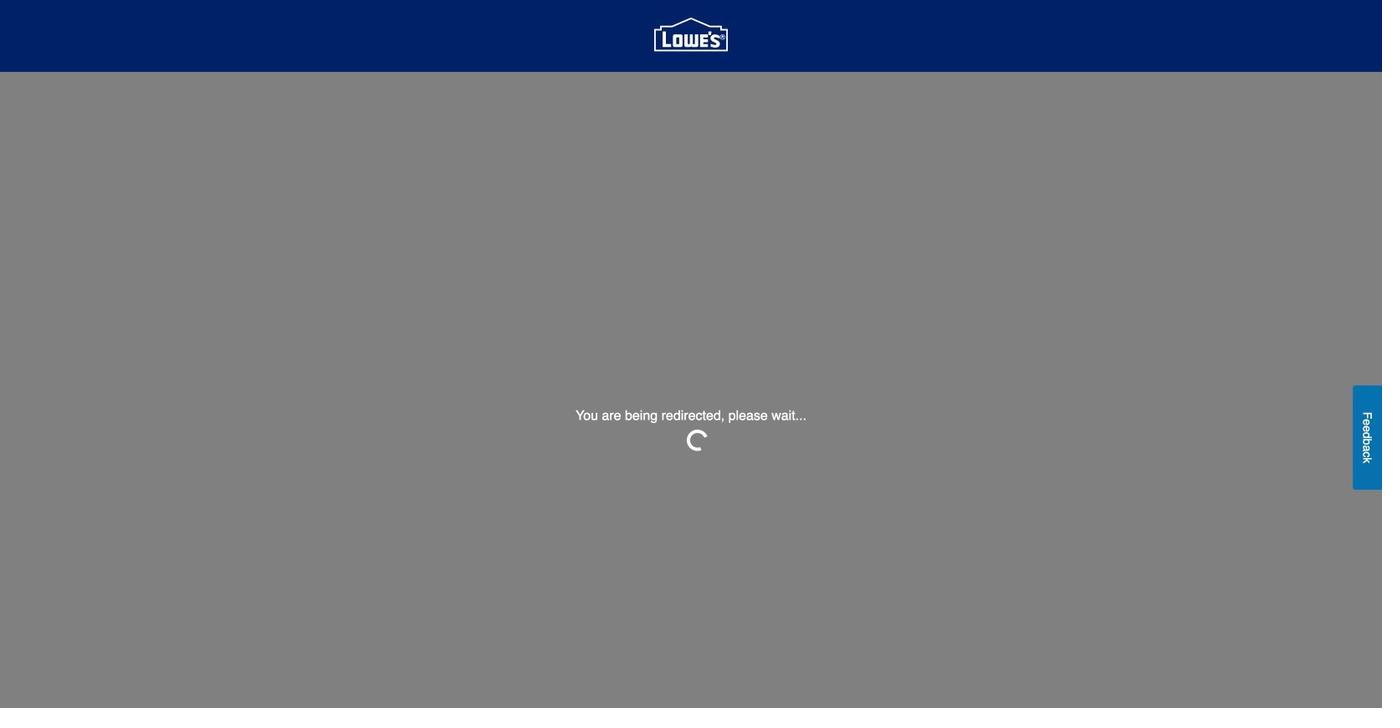 Task type: vqa. For each thing, say whether or not it's contained in the screenshot.
Contain
no



Task type: locate. For each thing, give the bounding box(es) containing it.
main content
[[0, 72, 1383, 709]]



Task type: describe. For each thing, give the bounding box(es) containing it.
lowe's home improvement logo image
[[654, 0, 728, 73]]



